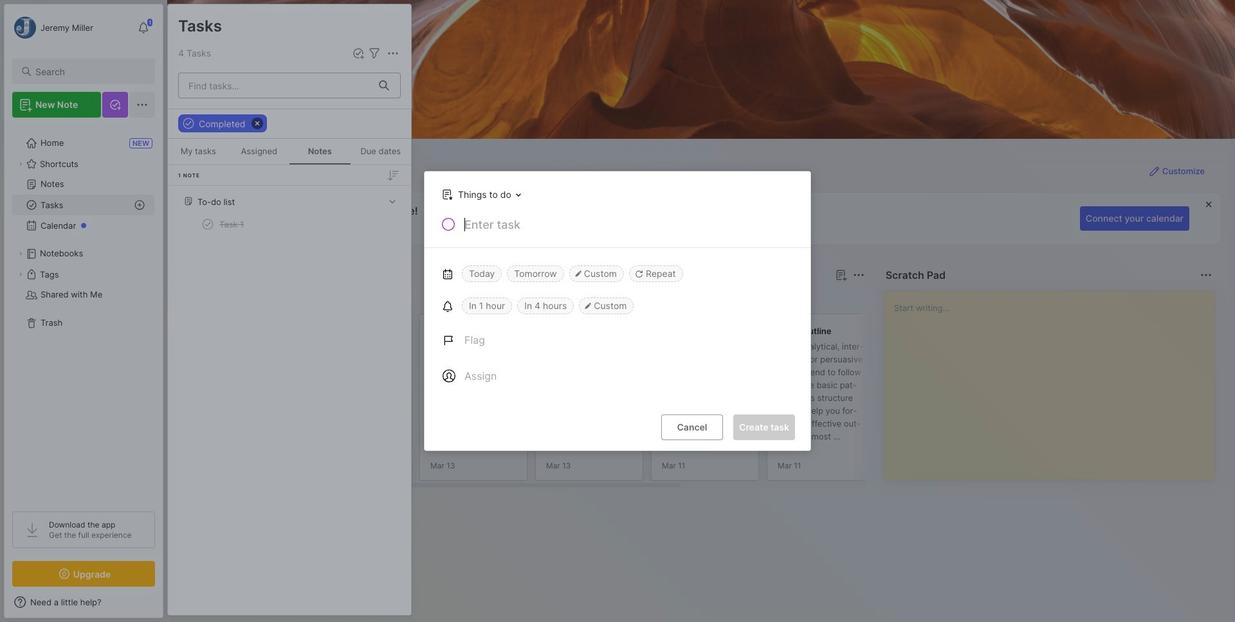 Task type: vqa. For each thing, say whether or not it's contained in the screenshot.
1st tab list from the top
no



Task type: describe. For each thing, give the bounding box(es) containing it.
none search field inside the main element
[[35, 64, 143, 79]]

Go to note or move task field
[[436, 185, 526, 204]]

thumbnail image
[[662, 403, 711, 452]]

expand tags image
[[17, 271, 24, 279]]

Find tasks… text field
[[181, 75, 371, 96]]

task 1 0 cell
[[219, 218, 244, 231]]

Enter task text field
[[463, 217, 795, 239]]

new task image
[[352, 47, 365, 60]]

Start writing… text field
[[894, 291, 1214, 470]]

main element
[[0, 0, 167, 623]]



Task type: locate. For each thing, give the bounding box(es) containing it.
0 vertical spatial row group
[[168, 165, 411, 247]]

Search text field
[[35, 66, 143, 78]]

tree
[[5, 125, 163, 501]]

collapse qa-tasks_sections_bynote_0 image
[[386, 195, 399, 208]]

None search field
[[35, 64, 143, 79]]

row
[[173, 213, 406, 236]]

1 vertical spatial row group
[[188, 314, 1114, 489]]

tab
[[190, 291, 228, 306]]

expand notebooks image
[[17, 250, 24, 258]]

tree inside the main element
[[5, 125, 163, 501]]

row group
[[168, 165, 411, 247], [188, 314, 1114, 489]]



